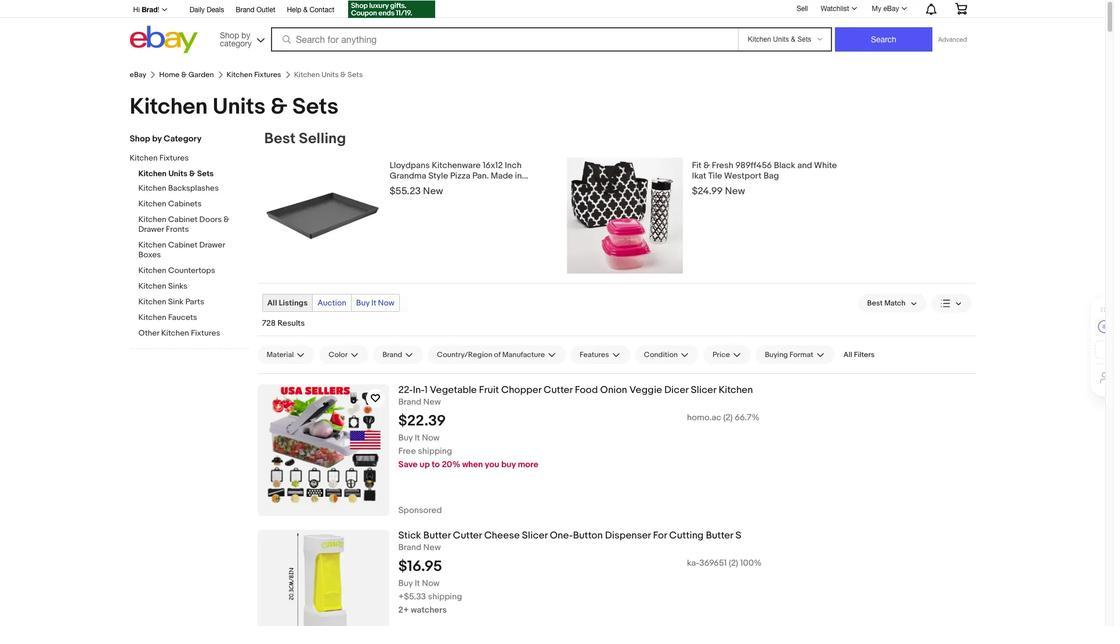 Task type: locate. For each thing, give the bounding box(es) containing it.
369651
[[700, 558, 727, 569]]

1 horizontal spatial shop
[[220, 30, 239, 40]]

countertops
[[168, 266, 215, 276]]

cabinet down cabinets
[[168, 215, 198, 225]]

new down 1
[[423, 397, 441, 408]]

& right fit at right top
[[704, 160, 710, 171]]

0 vertical spatial ebay
[[884, 5, 899, 13]]

white
[[814, 160, 837, 171]]

fixtures down "kitchen faucets" link
[[191, 329, 220, 338]]

1 vertical spatial kitchen fixtures link
[[130, 153, 240, 164]]

buy up +$5.33
[[398, 579, 413, 590]]

1 vertical spatial buy
[[398, 433, 413, 444]]

& up backsplashes
[[189, 169, 195, 179]]

1 horizontal spatial sets
[[292, 93, 339, 121]]

shop left category
[[130, 134, 150, 145]]

parts
[[185, 297, 204, 307]]

2 horizontal spatial fixtures
[[254, 70, 281, 80]]

price
[[713, 351, 730, 360]]

0 horizontal spatial shop
[[130, 134, 150, 145]]

ebay left home
[[130, 70, 146, 80]]

0 horizontal spatial best
[[264, 130, 296, 148]]

1 horizontal spatial butter
[[706, 531, 733, 542]]

0 vertical spatial fixtures
[[254, 70, 281, 80]]

units
[[213, 93, 266, 121], [168, 169, 188, 179]]

main content
[[257, 130, 976, 627]]

shipping up to
[[418, 446, 452, 457]]

units down kitchen fixtures
[[213, 93, 266, 121]]

1 horizontal spatial units
[[213, 93, 266, 121]]

cutting
[[669, 531, 704, 542]]

all left filters
[[844, 351, 853, 360]]

2 vertical spatial fixtures
[[191, 329, 220, 338]]

my
[[872, 5, 882, 13]]

buy
[[356, 298, 370, 308], [398, 433, 413, 444], [398, 579, 413, 590]]

best inside dropdown button
[[868, 299, 883, 308]]

sets
[[292, 93, 339, 121], [197, 169, 214, 179]]

2 cabinet from the top
[[168, 240, 198, 250]]

(2) left the 100%
[[729, 558, 739, 569]]

stick butter cutter cheese slicer one-button dispenser for cutting butter s image
[[257, 531, 389, 627]]

slicer right dicer
[[691, 385, 717, 396]]

shop by category
[[130, 134, 202, 145]]

features
[[580, 351, 609, 360]]

0 vertical spatial by
[[242, 30, 250, 40]]

shop down deals
[[220, 30, 239, 40]]

sink
[[168, 297, 184, 307]]

2 vertical spatial buy
[[398, 579, 413, 590]]

1 vertical spatial ebay
[[130, 70, 146, 80]]

it inside the $22.39 buy it now free shipping save up to 20% when you buy more
[[415, 433, 420, 444]]

doors
[[199, 215, 222, 225]]

watchlist link
[[815, 2, 862, 16]]

brand inside account navigation
[[236, 6, 255, 14]]

$55.23 new
[[390, 186, 443, 197]]

0 vertical spatial shipping
[[418, 446, 452, 457]]

brand up the 22-
[[383, 351, 402, 360]]

1 horizontal spatial drawer
[[199, 240, 225, 250]]

now inside "$16.95 buy it now +$5.33 shipping 2+ watchers"
[[422, 579, 440, 590]]

0 horizontal spatial by
[[152, 134, 162, 145]]

Search for anything text field
[[273, 28, 736, 50]]

buy up free at the left bottom of the page
[[398, 433, 413, 444]]

0 vertical spatial shop
[[220, 30, 239, 40]]

button
[[573, 531, 603, 542]]

1 vertical spatial best
[[868, 299, 883, 308]]

0 horizontal spatial cutter
[[453, 531, 482, 542]]

0 horizontal spatial all
[[267, 298, 277, 308]]

1 horizontal spatial all
[[844, 351, 853, 360]]

0 vertical spatial units
[[213, 93, 266, 121]]

new inside fit & fresh 989ff456 black and white ikat tile westport bag $24.99 new
[[725, 186, 745, 197]]

fresh
[[712, 160, 734, 171]]

0 horizontal spatial units
[[168, 169, 188, 179]]

brand down the stick
[[398, 543, 421, 554]]

bag
[[764, 171, 779, 182]]

it for $16.95
[[415, 579, 420, 590]]

boxes
[[138, 250, 161, 260]]

& right the help
[[303, 6, 308, 14]]

1 horizontal spatial best
[[868, 299, 883, 308]]

shipping up 'watchers'
[[428, 592, 462, 603]]

now down $16.95
[[422, 579, 440, 590]]

new inside the stick butter cutter cheese slicer one-button dispenser for cutting butter s brand new
[[423, 543, 441, 554]]

0 vertical spatial drawer
[[138, 225, 164, 234]]

& right home
[[181, 70, 187, 80]]

kitchen sink parts link
[[138, 297, 249, 308]]

best left selling
[[264, 130, 296, 148]]

best for best selling
[[264, 130, 296, 148]]

$24.99
[[692, 186, 723, 197]]

cutter
[[544, 385, 573, 396], [453, 531, 482, 542]]

dispenser
[[605, 531, 651, 542]]

pan.
[[472, 171, 489, 182]]

1 horizontal spatial ebay
[[884, 5, 899, 13]]

kitchen fixtures link
[[227, 70, 281, 80], [130, 153, 240, 164]]

1 cabinet from the top
[[168, 215, 198, 225]]

slicer left one-
[[522, 531, 548, 542]]

shipping for $22.39
[[418, 446, 452, 457]]

all for all listings
[[267, 298, 277, 308]]

(2) left '66.7%'
[[723, 413, 733, 424]]

buy
[[501, 460, 516, 471]]

brand inside the stick butter cutter cheese slicer one-button dispenser for cutting butter s brand new
[[398, 543, 421, 554]]

kitchen faucets link
[[138, 313, 249, 324]]

0 horizontal spatial fixtures
[[159, 153, 189, 163]]

shop by category
[[220, 30, 252, 48]]

save
[[398, 460, 418, 471]]

help & contact link
[[287, 4, 334, 17]]

stick butter cutter cheese slicer one-button dispenser for cutting butter s brand new
[[398, 531, 742, 554]]

shop inside the shop by category
[[220, 30, 239, 40]]

cabinets
[[168, 199, 202, 209]]

match
[[885, 299, 906, 308]]

by inside the shop by category
[[242, 30, 250, 40]]

it for $22.39
[[415, 433, 420, 444]]

drawer down "doors"
[[199, 240, 225, 250]]

by left category
[[152, 134, 162, 145]]

1 horizontal spatial cutter
[[544, 385, 573, 396]]

now inside the $22.39 buy it now free shipping save up to 20% when you buy more
[[422, 433, 440, 444]]

1 vertical spatial cabinet
[[168, 240, 198, 250]]

to
[[432, 460, 440, 471]]

buy inside the $22.39 buy it now free shipping save up to 20% when you buy more
[[398, 433, 413, 444]]

material button
[[257, 346, 315, 365]]

now for $22.39
[[422, 433, 440, 444]]

fixtures for kitchen fixtures
[[254, 70, 281, 80]]

contact
[[310, 6, 334, 14]]

sets up selling
[[292, 93, 339, 121]]

now up "brand" dropdown button
[[378, 298, 395, 308]]

cabinet down "fronts"
[[168, 240, 198, 250]]

kitchen fixtures kitchen units & sets kitchen backsplashes kitchen cabinets kitchen cabinet doors & drawer fronts kitchen cabinet drawer boxes kitchen countertops kitchen sinks kitchen sink parts kitchen faucets other kitchen fixtures
[[130, 153, 230, 338]]

view: list view image
[[941, 297, 962, 310]]

2 butter from the left
[[706, 531, 733, 542]]

by down brand outlet link
[[242, 30, 250, 40]]

0 vertical spatial cabinet
[[168, 215, 198, 225]]

it up +$5.33
[[415, 579, 420, 590]]

auction link
[[313, 295, 351, 312]]

in-
[[413, 385, 425, 396]]

listings
[[279, 298, 308, 308]]

None submit
[[835, 27, 933, 52]]

fixtures down shop by category dropdown button
[[254, 70, 281, 80]]

it up free at the left bottom of the page
[[415, 433, 420, 444]]

1 vertical spatial slicer
[[522, 531, 548, 542]]

buy it now link
[[352, 295, 399, 312]]

all inside button
[[844, 351, 853, 360]]

buy right auction link
[[356, 298, 370, 308]]

shipping inside "$16.95 buy it now +$5.33 shipping 2+ watchers"
[[428, 592, 462, 603]]

1 vertical spatial cutter
[[453, 531, 482, 542]]

ebay right my
[[884, 5, 899, 13]]

other kitchen fixtures link
[[138, 329, 249, 340]]

get the coupon image
[[348, 1, 435, 18]]

0 horizontal spatial slicer
[[522, 531, 548, 542]]

2 vertical spatial now
[[422, 579, 440, 590]]

all
[[267, 298, 277, 308], [844, 351, 853, 360]]

0 horizontal spatial butter
[[423, 531, 451, 542]]

buying
[[765, 351, 788, 360]]

1 vertical spatial it
[[415, 433, 420, 444]]

daily
[[190, 6, 205, 14]]

new up $16.95
[[423, 543, 441, 554]]

units up backsplashes
[[168, 169, 188, 179]]

one-
[[550, 531, 573, 542]]

1 vertical spatial units
[[168, 169, 188, 179]]

by for category
[[242, 30, 250, 40]]

grandma
[[390, 171, 427, 182]]

buy inside "$16.95 buy it now +$5.33 shipping 2+ watchers"
[[398, 579, 413, 590]]

ka-
[[687, 558, 700, 569]]

now down $22.39
[[422, 433, 440, 444]]

it right auction link
[[372, 298, 376, 308]]

none submit inside shop by category banner
[[835, 27, 933, 52]]

0 vertical spatial cutter
[[544, 385, 573, 396]]

price button
[[704, 346, 751, 365]]

cutter left cheese at left
[[453, 531, 482, 542]]

brand down the 22-
[[398, 397, 421, 408]]

$16.95
[[398, 558, 442, 576]]

buy for $16.95
[[398, 579, 413, 590]]

selling
[[299, 130, 346, 148]]

butter right the stick
[[423, 531, 451, 542]]

fixtures down category
[[159, 153, 189, 163]]

(2)
[[723, 413, 733, 424], [729, 558, 739, 569]]

buying format
[[765, 351, 814, 360]]

brand
[[236, 6, 255, 14], [383, 351, 402, 360], [398, 397, 421, 408], [398, 543, 421, 554]]

stick butter cutter cheese slicer one-button dispenser for cutting butter s link
[[398, 531, 976, 543]]

fit
[[692, 160, 702, 171]]

0 vertical spatial all
[[267, 298, 277, 308]]

best left match
[[868, 299, 883, 308]]

989ff456
[[736, 160, 772, 171]]

shop by category banner
[[127, 0, 976, 56]]

veggie
[[630, 385, 662, 396]]

0 vertical spatial best
[[264, 130, 296, 148]]

0 horizontal spatial sets
[[197, 169, 214, 179]]

& right "doors"
[[224, 215, 230, 225]]

fixtures for kitchen fixtures kitchen units & sets kitchen backsplashes kitchen cabinets kitchen cabinet doors & drawer fronts kitchen cabinet drawer boxes kitchen countertops kitchen sinks kitchen sink parts kitchen faucets other kitchen fixtures
[[159, 153, 189, 163]]

1 vertical spatial shop
[[130, 134, 150, 145]]

1 vertical spatial now
[[422, 433, 440, 444]]

condition button
[[635, 346, 699, 365]]

& down kitchen fixtures
[[271, 93, 287, 121]]

shipping for $16.95
[[428, 592, 462, 603]]

0 vertical spatial slicer
[[691, 385, 717, 396]]

drawer up the boxes
[[138, 225, 164, 234]]

100%
[[740, 558, 762, 569]]

my ebay
[[872, 5, 899, 13]]

cutter left food
[[544, 385, 573, 396]]

brand left outlet
[[236, 6, 255, 14]]

usa
[[406, 181, 423, 192]]

2 vertical spatial it
[[415, 579, 420, 590]]

all for all filters
[[844, 351, 853, 360]]

shop for shop by category
[[130, 134, 150, 145]]

1 vertical spatial sets
[[197, 169, 214, 179]]

0 horizontal spatial drawer
[[138, 225, 164, 234]]

1 vertical spatial shipping
[[428, 592, 462, 603]]

best selling
[[264, 130, 346, 148]]

& inside account navigation
[[303, 6, 308, 14]]

brand inside 22-in-1 vegetable fruit chopper cutter food onion veggie dicer slicer kitchen brand new
[[398, 397, 421, 408]]

tile
[[708, 171, 722, 182]]

new down 'westport' at the top right of the page
[[725, 186, 745, 197]]

buying format button
[[756, 346, 835, 365]]

1 horizontal spatial by
[[242, 30, 250, 40]]

ka-369651 (2) 100%
[[687, 558, 762, 569]]

ebay inside account navigation
[[884, 5, 899, 13]]

butter left s
[[706, 531, 733, 542]]

$22.39 buy it now free shipping save up to 20% when you buy more
[[398, 413, 539, 471]]

1 vertical spatial fixtures
[[159, 153, 189, 163]]

all up 728
[[267, 298, 277, 308]]

outlet
[[257, 6, 275, 14]]

best
[[264, 130, 296, 148], [868, 299, 883, 308]]

lloydpans kitchenware 16x12 inch grandma style pizza pan. made in the usa fits link
[[390, 158, 535, 192]]

1 horizontal spatial slicer
[[691, 385, 717, 396]]

kitchen cabinet doors & drawer fronts link
[[138, 215, 249, 236]]

1 vertical spatial all
[[844, 351, 853, 360]]

brand inside dropdown button
[[383, 351, 402, 360]]

1 vertical spatial by
[[152, 134, 162, 145]]

sets up backsplashes
[[197, 169, 214, 179]]

shipping inside the $22.39 buy it now free shipping save up to 20% when you buy more
[[418, 446, 452, 457]]

buy for $22.39
[[398, 433, 413, 444]]

it inside "$16.95 buy it now +$5.33 shipping 2+ watchers"
[[415, 579, 420, 590]]



Task type: vqa. For each thing, say whether or not it's contained in the screenshot.
1***1 (100)
no



Task type: describe. For each thing, give the bounding box(es) containing it.
22-in-1 vegetable fruit chopper cutter food onion veggie dicer slicer kitchen link
[[398, 385, 976, 397]]

kitchen fixtures
[[227, 70, 281, 80]]

fronts
[[166, 225, 189, 234]]

country/region of manufacture button
[[428, 346, 566, 365]]

0 vertical spatial sets
[[292, 93, 339, 121]]

in
[[515, 171, 522, 182]]

s
[[736, 531, 742, 542]]

condition
[[644, 351, 678, 360]]

best for best match
[[868, 299, 883, 308]]

0 vertical spatial (2)
[[723, 413, 733, 424]]

free
[[398, 446, 416, 457]]

format
[[790, 351, 814, 360]]

lloydpans
[[390, 160, 430, 171]]

best match button
[[858, 294, 927, 313]]

by for category
[[152, 134, 162, 145]]

slicer inside the stick butter cutter cheese slicer one-button dispenser for cutting butter s brand new
[[522, 531, 548, 542]]

1 horizontal spatial fixtures
[[191, 329, 220, 338]]

kitchen sinks link
[[138, 282, 249, 293]]

cutter inside 22-in-1 vegetable fruit chopper cutter food onion veggie dicer slicer kitchen brand new
[[544, 385, 573, 396]]

kitchen cabinet drawer boxes link
[[138, 240, 249, 261]]

1 vertical spatial drawer
[[199, 240, 225, 250]]

$16.95 buy it now +$5.33 shipping 2+ watchers
[[398, 558, 462, 616]]

brand button
[[373, 346, 423, 365]]

main content containing best selling
[[257, 130, 976, 627]]

watchlist
[[821, 5, 850, 13]]

fits
[[425, 181, 439, 192]]

20%
[[442, 460, 461, 471]]

stick
[[398, 531, 421, 542]]

new inside 22-in-1 vegetable fruit chopper cutter food onion veggie dicer slicer kitchen brand new
[[423, 397, 441, 408]]

brad
[[142, 5, 158, 14]]

daily deals link
[[190, 4, 224, 17]]

faucets
[[168, 313, 197, 323]]

units inside kitchen fixtures kitchen units & sets kitchen backsplashes kitchen cabinets kitchen cabinet doors & drawer fronts kitchen cabinet drawer boxes kitchen countertops kitchen sinks kitchen sink parts kitchen faucets other kitchen fixtures
[[168, 169, 188, 179]]

all listings link
[[263, 295, 312, 312]]

shop by category button
[[215, 26, 267, 51]]

lloydpans kitchenware 16x12 inch grandma style pizza pan. made in the usa fits
[[390, 160, 522, 192]]

cutter inside the stick butter cutter cheese slicer one-button dispenser for cutting butter s brand new
[[453, 531, 482, 542]]

my ebay link
[[866, 2, 912, 16]]

2+
[[398, 605, 409, 616]]

black
[[774, 160, 796, 171]]

kitchen inside 22-in-1 vegetable fruit chopper cutter food onion veggie dicer slicer kitchen brand new
[[719, 385, 753, 396]]

chopper
[[501, 385, 542, 396]]

you
[[485, 460, 500, 471]]

all filters button
[[839, 346, 880, 365]]

and
[[798, 160, 812, 171]]

account navigation
[[127, 0, 976, 20]]

$55.23
[[390, 186, 421, 197]]

more
[[518, 460, 539, 471]]

& inside fit & fresh 989ff456 black and white ikat tile westport bag $24.99 new
[[704, 160, 710, 171]]

country/region
[[437, 351, 492, 360]]

home & garden
[[159, 70, 214, 80]]

0 vertical spatial kitchen fixtures link
[[227, 70, 281, 80]]

garden
[[188, 70, 214, 80]]

+$5.33
[[398, 592, 426, 603]]

shop for shop by category
[[220, 30, 239, 40]]

1 butter from the left
[[423, 531, 451, 542]]

kitchen cabinets link
[[138, 199, 249, 210]]

fruit
[[479, 385, 499, 396]]

deals
[[207, 6, 224, 14]]

all filters
[[844, 351, 875, 360]]

home & garden link
[[159, 70, 214, 80]]

ebay link
[[130, 70, 146, 80]]

homo.ac (2) 66.7%
[[687, 413, 760, 424]]

new down style at top left
[[423, 186, 443, 197]]

other
[[138, 329, 159, 338]]

made
[[491, 171, 513, 182]]

sponsored
[[398, 506, 442, 517]]

help
[[287, 6, 301, 14]]

daily deals
[[190, 6, 224, 14]]

hi brad !
[[133, 5, 159, 14]]

66.7%
[[735, 413, 760, 424]]

the
[[390, 181, 404, 192]]

color
[[329, 351, 348, 360]]

material
[[267, 351, 294, 360]]

lloydpans kitchenware 16x12 inch grandma style pizza pan. made in the usa fits image
[[264, 190, 380, 241]]

0 vertical spatial buy
[[356, 298, 370, 308]]

22-
[[398, 385, 413, 396]]

1 vertical spatial (2)
[[729, 558, 739, 569]]

sell
[[797, 4, 808, 13]]

country/region of manufacture
[[437, 351, 545, 360]]

results
[[278, 319, 305, 329]]

best match
[[868, 299, 906, 308]]

for
[[653, 531, 667, 542]]

your shopping cart image
[[955, 3, 968, 15]]

fit & fresh 989ff456 black and white ikat tile westport bag $24.99 new
[[692, 160, 837, 197]]

0 horizontal spatial ebay
[[130, 70, 146, 80]]

0 vertical spatial now
[[378, 298, 395, 308]]

0 vertical spatial it
[[372, 298, 376, 308]]

slicer inside 22-in-1 vegetable fruit chopper cutter food onion veggie dicer slicer kitchen brand new
[[691, 385, 717, 396]]

onion
[[600, 385, 627, 396]]

22-in-1 vegetable fruit chopper cutter food onion veggie dicer slicer kitchen image
[[257, 385, 389, 517]]

cheese
[[484, 531, 520, 542]]

backsplashes
[[168, 183, 219, 193]]

vegetable
[[430, 385, 477, 396]]

auction
[[318, 298, 346, 308]]

ikat
[[692, 171, 707, 182]]

now for $16.95
[[422, 579, 440, 590]]

sets inside kitchen fixtures kitchen units & sets kitchen backsplashes kitchen cabinets kitchen cabinet doors & drawer fronts kitchen cabinet drawer boxes kitchen countertops kitchen sinks kitchen sink parts kitchen faucets other kitchen fixtures
[[197, 169, 214, 179]]

buy it now
[[356, 298, 395, 308]]

help & contact
[[287, 6, 334, 14]]

728
[[262, 319, 276, 329]]

when
[[462, 460, 483, 471]]

fit & fresh 989ff456 black and white ikat tile westport bag image
[[567, 158, 683, 274]]



